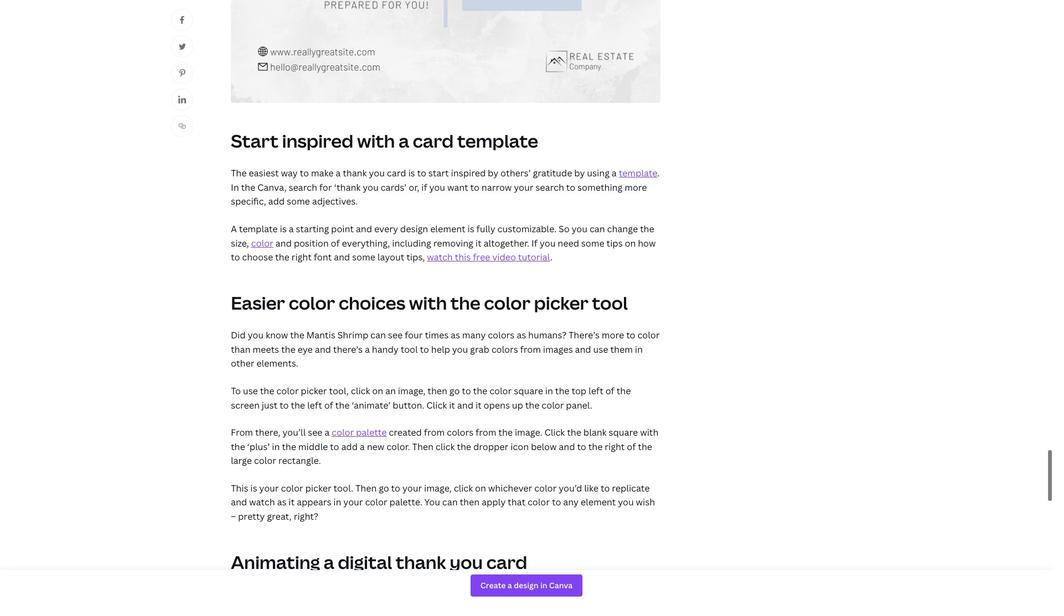 Task type: describe. For each thing, give the bounding box(es) containing it.
button.
[[393, 399, 424, 412]]

easiest
[[249, 167, 279, 179]]

some inside . in the canva, search for 'thank you cards' or, if you want to narrow your search to something more specific, add some adjectives.
[[287, 196, 310, 208]]

your up palette.
[[402, 483, 422, 495]]

did you know the mantis shrimp can see four times as many colors as humans? there's more to color than meets the eye and there's a handy tool to help you grab colors from images and use them in other elements.
[[231, 330, 660, 370]]

like
[[584, 483, 599, 495]]

the down the you'll
[[282, 441, 296, 453]]

middle
[[298, 441, 328, 453]]

to left the "help"
[[420, 344, 429, 356]]

including
[[392, 237, 431, 249]]

point
[[331, 223, 354, 235]]

large
[[231, 455, 252, 467]]

the up many
[[451, 291, 480, 315]]

0 vertical spatial with
[[357, 129, 395, 153]]

make
[[311, 167, 334, 179]]

layout
[[377, 251, 404, 264]]

2 horizontal spatial thank
[[448, 589, 473, 601]]

card,
[[493, 589, 514, 601]]

the up opens
[[473, 385, 487, 398]]

from there, you'll see a color palette
[[231, 427, 387, 439]]

just
[[262, 399, 278, 412]]

fully
[[476, 223, 495, 235]]

specific,
[[231, 196, 266, 208]]

start
[[428, 167, 449, 179]]

use inside did you know the mantis shrimp can see four times as many colors as humans? there's more to color than meets the eye and there's a handy tool to help you grab colors from images and use them in other elements.
[[593, 344, 608, 356]]

narrow
[[482, 181, 512, 194]]

and position of everything, including removing it altogether. if you need some tips on how to choose the right font and some layout tips,
[[231, 237, 656, 264]]

it up created from colors from the image. click the blank square with the 'plus' in the middle to add a new color. then click the dropper icon below and to the right of the large color rectangle.
[[449, 399, 455, 412]]

1 horizontal spatial as
[[451, 330, 460, 342]]

a right 'using'
[[612, 167, 617, 179]]

want inside . in the canva, search for 'thank you cards' or, if you want to narrow your search to something more specific, add some adjectives.
[[447, 181, 468, 194]]

help
[[431, 344, 450, 356]]

how
[[638, 237, 656, 249]]

to up if
[[417, 167, 426, 179]]

the up icon
[[498, 427, 513, 439]]

color inside did you know the mantis shrimp can see four times as many colors as humans? there's more to color than meets the eye and there's a handy tool to help you grab colors from images and use them in other elements.
[[638, 330, 660, 342]]

in inside to use the color picker tool, click on an image, then go to the color square in the top left of the screen just to the left of the 'animate' button. click it and it opens up the color panel.
[[545, 385, 553, 398]]

see inside did you know the mantis shrimp can see four times as many colors as humans? there's more to color than meets the eye and there's a handy tool to help you grab colors from images and use them in other elements.
[[388, 330, 403, 342]]

this is your color picker tool. then go to your image, click on whichever color you'd like to replicate and watch as it appears in your color palette. you can then apply that color to any element you wish – pretty great, right?
[[231, 483, 655, 523]]

more inside . in the canva, search for 'thank you cards' or, if you want to narrow your search to something more specific, add some adjectives.
[[625, 181, 647, 194]]

to right way
[[300, 167, 309, 179]]

is left the fully
[[468, 223, 474, 235]]

a
[[231, 223, 237, 235]]

the up the you'll
[[291, 399, 305, 412]]

the left dropper at the bottom left of the page
[[457, 441, 471, 453]]

in
[[231, 181, 239, 194]]

paper
[[310, 589, 335, 601]]

saving
[[268, 589, 295, 601]]

than
[[231, 344, 250, 356]]

replicate
[[612, 483, 650, 495]]

a template is a starting point and every design element is fully customizable. so you can change the size,
[[231, 223, 654, 249]]

customizable.
[[498, 223, 556, 235]]

position
[[294, 237, 329, 249]]

2 horizontal spatial card
[[486, 551, 527, 575]]

a right make
[[336, 167, 341, 179]]

0 horizontal spatial inspired
[[282, 129, 353, 153]]

or,
[[409, 181, 419, 194]]

the up replicate on the bottom of the page
[[638, 441, 652, 453]]

the inside 'and position of everything, including removing it altogether. if you need some tips on how to choose the right font and some layout tips,'
[[275, 251, 289, 264]]

change
[[607, 223, 638, 235]]

to down blank
[[577, 441, 586, 453]]

if
[[421, 181, 427, 194]]

'animate'
[[352, 399, 391, 412]]

if you're saving on paper and want to send a digital thank you card, why not animate it
[[231, 589, 595, 601]]

to down gratitude
[[566, 181, 575, 194]]

on inside to use the color picker tool, click on an image, then go to the color square in the top left of the screen just to the left of the 'animate' button. click it and it opens up the color panel.
[[372, 385, 383, 398]]

four
[[405, 330, 423, 342]]

shrimp
[[337, 330, 368, 342]]

and down there's on the bottom right of page
[[575, 344, 591, 356]]

as inside this is your color picker tool. then go to your image, click on whichever color you'd like to replicate and watch as it appears in your color palette. you can then apply that color to any element you wish – pretty great, right?
[[277, 497, 286, 509]]

a right send
[[413, 589, 418, 601]]

it right 'animate'
[[589, 589, 595, 601]]

send
[[390, 589, 411, 601]]

whichever
[[488, 483, 532, 495]]

tool inside did you know the mantis shrimp can see four times as many colors as humans? there's more to color than meets the eye and there's a handy tool to help you grab colors from images and use them in other elements.
[[401, 344, 418, 356]]

of down tool,
[[324, 399, 333, 412]]

0 vertical spatial picker
[[534, 291, 588, 315]]

0 vertical spatial card
[[413, 129, 454, 153]]

to down grab
[[462, 385, 471, 398]]

the up large
[[231, 441, 245, 453]]

0 vertical spatial colors
[[488, 330, 515, 342]]

to right middle
[[330, 441, 339, 453]]

way
[[281, 167, 298, 179]]

adjectives.
[[312, 196, 358, 208]]

start inspired with a card template
[[231, 129, 538, 153]]

to use the color picker tool, click on an image, then go to the color square in the top left of the screen just to the left of the 'animate' button. click it and it opens up the color panel.
[[231, 385, 631, 412]]

0 horizontal spatial if
[[231, 589, 237, 601]]

you inside the a template is a starting point and every design element is fully customizable. so you can change the size,
[[572, 223, 587, 235]]

1 vertical spatial .
[[550, 251, 552, 264]]

altogether.
[[484, 237, 529, 249]]

1 horizontal spatial some
[[352, 251, 375, 264]]

2 horizontal spatial as
[[517, 330, 526, 342]]

apply
[[482, 497, 506, 509]]

in inside did you know the mantis shrimp can see four times as many colors as humans? there's more to color than meets the eye and there's a handy tool to help you grab colors from images and use them in other elements.
[[635, 344, 643, 356]]

is left starting
[[280, 223, 287, 235]]

more inside did you know the mantis shrimp can see four times as many colors as humans? there's more to color than meets the eye and there's a handy tool to help you grab colors from images and use them in other elements.
[[602, 330, 624, 342]]

a inside did you know the mantis shrimp can see four times as many colors as humans? there's more to color than meets the eye and there's a handy tool to help you grab colors from images and use them in other elements.
[[365, 344, 370, 356]]

of right top
[[606, 385, 615, 398]]

the left top
[[555, 385, 570, 398]]

. inside . in the canva, search for 'thank you cards' or, if you want to narrow your search to something more specific, add some adjectives.
[[657, 167, 660, 179]]

other
[[231, 358, 254, 370]]

to right like at bottom
[[601, 483, 610, 495]]

0 vertical spatial digital
[[338, 551, 392, 575]]

animating a digital thank you card
[[231, 551, 527, 575]]

not
[[536, 589, 550, 601]]

easier color choices with the color picker tool
[[231, 291, 628, 315]]

you inside this is your color picker tool. then go to your image, click on whichever color you'd like to replicate and watch as it appears in your color palette. you can then apply that color to any element you wish – pretty great, right?
[[618, 497, 634, 509]]

font
[[314, 251, 332, 264]]

grab
[[470, 344, 489, 356]]

on left 'paper' at the left bottom of page
[[297, 589, 308, 601]]

blank
[[583, 427, 607, 439]]

template link
[[619, 167, 657, 179]]

right?
[[294, 511, 318, 523]]

meets
[[253, 344, 279, 356]]

image, inside to use the color picker tool, click on an image, then go to the color square in the top left of the screen just to the left of the 'animate' button. click it and it opens up the color panel.
[[398, 385, 425, 398]]

if inside 'and position of everything, including removing it altogether. if you need some tips on how to choose the right font and some layout tips,'
[[532, 237, 538, 249]]

did
[[231, 330, 246, 342]]

1 horizontal spatial digital
[[420, 589, 446, 601]]

your down tool.
[[343, 497, 363, 509]]

1 vertical spatial some
[[581, 237, 604, 249]]

then inside this is your color picker tool. then go to your image, click on whichever color you'd like to replicate and watch as it appears in your color palette. you can then apply that color to any element you wish – pretty great, right?
[[355, 483, 377, 495]]

your right this
[[259, 483, 279, 495]]

you
[[424, 497, 440, 509]]

palette
[[356, 427, 387, 439]]

you'd
[[559, 483, 582, 495]]

1 vertical spatial inspired
[[451, 167, 486, 179]]

tips,
[[407, 251, 425, 264]]

something
[[578, 181, 623, 194]]

2 search from the left
[[536, 181, 564, 194]]

to left send
[[379, 589, 388, 601]]

using
[[587, 167, 610, 179]]

the down tool,
[[335, 399, 350, 412]]

it inside this is your color picker tool. then go to your image, click on whichever color you'd like to replicate and watch as it appears in your color palette. you can then apply that color to any element you wish – pretty great, right?
[[289, 497, 295, 509]]

humans?
[[528, 330, 567, 342]]

1 vertical spatial thank
[[396, 551, 446, 575]]

gratitude
[[533, 167, 572, 179]]

color inside created from colors from the image. click the blank square with the 'plus' in the middle to add a new color. then click the dropper icon below and to the right of the large color rectangle.
[[254, 455, 276, 467]]

square inside created from colors from the image. click the blank square with the 'plus' in the middle to add a new color. then click the dropper icon below and to the right of the large color rectangle.
[[609, 427, 638, 439]]

great,
[[267, 511, 292, 523]]

element inside this is your color picker tool. then go to your image, click on whichever color you'd like to replicate and watch as it appears in your color palette. you can then apply that color to any element you wish – pretty great, right?
[[581, 497, 616, 509]]

to up palette.
[[391, 483, 400, 495]]

1 horizontal spatial watch
[[427, 251, 453, 264]]

on inside 'and position of everything, including removing it altogether. if you need some tips on how to choose the right font and some layout tips,'
[[625, 237, 636, 249]]

the
[[231, 167, 247, 179]]

the down the "them"
[[617, 385, 631, 398]]

you'll
[[282, 427, 306, 439]]

picker for of
[[301, 385, 327, 398]]

in inside created from colors from the image. click the blank square with the 'plus' in the middle to add a new color. then click the dropper icon below and to the right of the large color rectangle.
[[272, 441, 280, 453]]

add inside . in the canva, search for 'thank you cards' or, if you want to narrow your search to something more specific, add some adjectives.
[[268, 196, 285, 208]]

1 vertical spatial see
[[308, 427, 322, 439]]

then inside this is your color picker tool. then go to your image, click on whichever color you'd like to replicate and watch as it appears in your color palette. you can then apply that color to any element you wish – pretty great, right?
[[460, 497, 480, 509]]

0 horizontal spatial want
[[356, 589, 377, 601]]

and right font
[[334, 251, 350, 264]]

the down blank
[[588, 441, 603, 453]]

0 vertical spatial left
[[589, 385, 603, 398]]

a up 'paper' at the left bottom of page
[[324, 551, 334, 575]]

'plus'
[[247, 441, 270, 453]]

and inside the a template is a starting point and every design element is fully customizable. so you can change the size,
[[356, 223, 372, 235]]

every
[[374, 223, 398, 235]]

for
[[319, 181, 332, 194]]

starting
[[296, 223, 329, 235]]

tutorial
[[518, 251, 550, 264]]

0 horizontal spatial left
[[307, 399, 322, 412]]

to left the narrow
[[470, 181, 479, 194]]

a inside the a template is a starting point and every design element is fully customizable. so you can change the size,
[[289, 223, 294, 235]]

there's
[[333, 344, 363, 356]]

palette.
[[389, 497, 422, 509]]

many
[[462, 330, 486, 342]]

to inside 'and position of everything, including removing it altogether. if you need some tips on how to choose the right font and some layout tips,'
[[231, 251, 240, 264]]

1 by from the left
[[488, 167, 498, 179]]

up
[[512, 399, 523, 412]]

a up middle
[[325, 427, 330, 439]]



Task type: vqa. For each thing, say whether or not it's contained in the screenshot.
Fideo
no



Task type: locate. For each thing, give the bounding box(es) containing it.
design
[[400, 223, 428, 235]]

can up handy
[[370, 330, 386, 342]]

2 horizontal spatial some
[[581, 237, 604, 249]]

there,
[[255, 427, 280, 439]]

click inside created from colors from the image. click the blank square with the 'plus' in the middle to add a new color. then click the dropper icon below and to the right of the large color rectangle.
[[436, 441, 455, 453]]

can inside the a template is a starting point and every design element is fully customizable. so you can change the size,
[[590, 223, 605, 235]]

square
[[514, 385, 543, 398], [609, 427, 638, 439]]

0 vertical spatial thank
[[343, 167, 367, 179]]

click inside created from colors from the image. click the blank square with the 'plus' in the middle to add a new color. then click the dropper icon below and to the right of the large color rectangle.
[[545, 427, 565, 439]]

0 vertical spatial element
[[430, 223, 465, 235]]

any
[[563, 497, 579, 509]]

0 horizontal spatial see
[[308, 427, 322, 439]]

2 vertical spatial picker
[[305, 483, 331, 495]]

then inside created from colors from the image. click the blank square with the 'plus' in the middle to add a new color. then click the dropper icon below and to the right of the large color rectangle.
[[412, 441, 434, 453]]

by up the narrow
[[488, 167, 498, 179]]

0 horizontal spatial thank
[[343, 167, 367, 179]]

image, inside this is your color picker tool. then go to your image, click on whichever color you'd like to replicate and watch as it appears in your color palette. you can then apply that color to any element you wish – pretty great, right?
[[424, 483, 452, 495]]

images
[[543, 344, 573, 356]]

0 vertical spatial add
[[268, 196, 285, 208]]

0 vertical spatial use
[[593, 344, 608, 356]]

then
[[412, 441, 434, 453], [355, 483, 377, 495]]

1 horizontal spatial by
[[574, 167, 585, 179]]

0 vertical spatial watch
[[427, 251, 453, 264]]

inspired right start at the top of page
[[451, 167, 486, 179]]

1 vertical spatial click
[[545, 427, 565, 439]]

1 horizontal spatial inspired
[[451, 167, 486, 179]]

top
[[572, 385, 586, 398]]

that
[[508, 497, 525, 509]]

0 horizontal spatial then
[[428, 385, 447, 398]]

more down template link
[[625, 181, 647, 194]]

card up start at the top of page
[[413, 129, 454, 153]]

0 vertical spatial image,
[[398, 385, 425, 398]]

others'
[[501, 167, 531, 179]]

1 vertical spatial add
[[341, 441, 358, 453]]

1 horizontal spatial can
[[442, 497, 458, 509]]

template
[[457, 129, 538, 153], [619, 167, 657, 179], [239, 223, 278, 235]]

from right created
[[424, 427, 445, 439]]

and left opens
[[457, 399, 473, 412]]

can right you
[[442, 497, 458, 509]]

of inside created from colors from the image. click the blank square with the 'plus' in the middle to add a new color. then click the dropper icon below and to the right of the large color rectangle.
[[627, 441, 636, 453]]

wish
[[636, 497, 655, 509]]

dropper
[[473, 441, 508, 453]]

it inside 'and position of everything, including removing it altogether. if you need some tips on how to choose the right font and some layout tips,'
[[475, 237, 481, 249]]

panel.
[[566, 399, 592, 412]]

right down blank
[[605, 441, 625, 453]]

if up 'tutorial'
[[532, 237, 538, 249]]

on left "an"
[[372, 385, 383, 398]]

1 vertical spatial if
[[231, 589, 237, 601]]

0 vertical spatial then
[[428, 385, 447, 398]]

inspired up make
[[282, 129, 353, 153]]

1 horizontal spatial template
[[457, 129, 538, 153]]

then left apply
[[460, 497, 480, 509]]

2 vertical spatial click
[[454, 483, 473, 495]]

choose
[[242, 251, 273, 264]]

from
[[231, 427, 253, 439]]

to right just
[[280, 399, 289, 412]]

1 horizontal spatial square
[[609, 427, 638, 439]]

and inside this is your color picker tool. then go to your image, click on whichever color you'd like to replicate and watch as it appears in your color palette. you can then apply that color to any element you wish – pretty great, right?
[[231, 497, 247, 509]]

tips
[[607, 237, 623, 249]]

add down canva,
[[268, 196, 285, 208]]

1 vertical spatial more
[[602, 330, 624, 342]]

thank up if you're saving on paper and want to send a digital thank you card, why not animate it
[[396, 551, 446, 575]]

go inside to use the color picker tool, click on an image, then go to the color square in the top left of the screen just to the left of the 'animate' button. click it and it opens up the color panel.
[[450, 385, 460, 398]]

with
[[357, 129, 395, 153], [409, 291, 447, 315], [640, 427, 659, 439]]

card
[[413, 129, 454, 153], [387, 167, 406, 179], [486, 551, 527, 575]]

0 vertical spatial go
[[450, 385, 460, 398]]

your down others'
[[514, 181, 533, 194]]

1 vertical spatial right
[[605, 441, 625, 453]]

picker up the humans?
[[534, 291, 588, 315]]

more up the "them"
[[602, 330, 624, 342]]

0 horizontal spatial go
[[379, 483, 389, 495]]

handy
[[372, 344, 399, 356]]

free
[[473, 251, 490, 264]]

to left any
[[552, 497, 561, 509]]

tool
[[592, 291, 628, 315], [401, 344, 418, 356]]

color
[[251, 237, 273, 249], [289, 291, 335, 315], [484, 291, 530, 315], [638, 330, 660, 342], [276, 385, 299, 398], [490, 385, 512, 398], [542, 399, 564, 412], [332, 427, 354, 439], [254, 455, 276, 467], [281, 483, 303, 495], [534, 483, 557, 495], [365, 497, 387, 509], [528, 497, 550, 509]]

left
[[589, 385, 603, 398], [307, 399, 322, 412]]

1 horizontal spatial thank
[[396, 551, 446, 575]]

there's
[[569, 330, 600, 342]]

1 horizontal spatial card
[[413, 129, 454, 153]]

removing
[[433, 237, 473, 249]]

then right tool.
[[355, 483, 377, 495]]

choices
[[339, 291, 405, 315]]

0 horizontal spatial use
[[243, 385, 258, 398]]

then
[[428, 385, 447, 398], [460, 497, 480, 509]]

animate
[[553, 589, 587, 601]]

video
[[492, 251, 516, 264]]

as up great,
[[277, 497, 286, 509]]

see up middle
[[308, 427, 322, 439]]

want
[[447, 181, 468, 194], [356, 589, 377, 601]]

can left the change
[[590, 223, 605, 235]]

screen
[[231, 399, 260, 412]]

some down everything,
[[352, 251, 375, 264]]

left right top
[[589, 385, 603, 398]]

0 vertical spatial some
[[287, 196, 310, 208]]

thank up 'thank
[[343, 167, 367, 179]]

more
[[625, 181, 647, 194], [602, 330, 624, 342]]

1 vertical spatial colors
[[491, 344, 518, 356]]

it left opens
[[476, 399, 482, 412]]

0 horizontal spatial right
[[292, 251, 312, 264]]

1 horizontal spatial if
[[532, 237, 538, 249]]

image,
[[398, 385, 425, 398], [424, 483, 452, 495]]

1 vertical spatial template
[[619, 167, 657, 179]]

some
[[287, 196, 310, 208], [581, 237, 604, 249], [352, 251, 375, 264]]

watch up pretty
[[249, 497, 275, 509]]

of inside 'and position of everything, including removing it altogether. if you need some tips on how to choose the right font and some layout tips,'
[[331, 237, 340, 249]]

1 horizontal spatial then
[[412, 441, 434, 453]]

of down point
[[331, 237, 340, 249]]

2 horizontal spatial can
[[590, 223, 605, 235]]

2 horizontal spatial with
[[640, 427, 659, 439]]

a left the new at the bottom
[[360, 441, 365, 453]]

can inside did you know the mantis shrimp can see four times as many colors as humans? there's more to color than meets the eye and there's a handy tool to help you grab colors from images and use them in other elements.
[[370, 330, 386, 342]]

0 horizontal spatial square
[[514, 385, 543, 398]]

element up removing
[[430, 223, 465, 235]]

click inside to use the color picker tool, click on an image, then go to the color square in the top left of the screen just to the left of the 'animate' button. click it and it opens up the color panel.
[[427, 399, 447, 412]]

color.
[[387, 441, 410, 453]]

why
[[516, 589, 534, 601]]

1 vertical spatial click
[[436, 441, 455, 453]]

this
[[455, 251, 471, 264]]

created
[[389, 427, 422, 439]]

with right blank
[[640, 427, 659, 439]]

2 vertical spatial can
[[442, 497, 458, 509]]

click down created from colors from the image. click the blank square with the 'plus' in the middle to add a new color. then click the dropper icon below and to the right of the large color rectangle.
[[454, 483, 473, 495]]

a inside created from colors from the image. click the blank square with the 'plus' in the middle to add a new color. then click the dropper icon below and to the right of the large color rectangle.
[[360, 441, 365, 453]]

click right button.
[[427, 399, 447, 412]]

new
[[367, 441, 384, 453]]

click inside to use the color picker tool, click on an image, then go to the color square in the top left of the screen just to the left of the 'animate' button. click it and it opens up the color panel.
[[351, 385, 370, 398]]

and inside to use the color picker tool, click on an image, then go to the color square in the top left of the screen just to the left of the 'animate' button. click it and it opens up the color panel.
[[457, 399, 473, 412]]

1 horizontal spatial click
[[545, 427, 565, 439]]

the up just
[[260, 385, 274, 398]]

click left dropper at the bottom left of the page
[[436, 441, 455, 453]]

card up the card,
[[486, 551, 527, 575]]

picker inside to use the color picker tool, click on an image, then go to the color square in the top left of the screen just to the left of the 'animate' button. click it and it opens up the color panel.
[[301, 385, 327, 398]]

is up or,
[[408, 167, 415, 179]]

1 horizontal spatial go
[[450, 385, 460, 398]]

square inside to use the color picker tool, click on an image, then go to the color square in the top left of the screen just to the left of the 'animate' button. click it and it opens up the color panel.
[[514, 385, 543, 398]]

need
[[558, 237, 579, 249]]

colors right grab
[[491, 344, 518, 356]]

watch inside this is your color picker tool. then go to your image, click on whichever color you'd like to replicate and watch as it appears in your color palette. you can then apply that color to any element you wish – pretty great, right?
[[249, 497, 275, 509]]

the right choose
[[275, 251, 289, 264]]

so
[[559, 223, 570, 235]]

your inside . in the canva, search for 'thank you cards' or, if you want to narrow your search to something more specific, add some adjectives.
[[514, 181, 533, 194]]

and right below
[[559, 441, 575, 453]]

1 vertical spatial square
[[609, 427, 638, 439]]

is inside this is your color picker tool. then go to your image, click on whichever color you'd like to replicate and watch as it appears in your color palette. you can then apply that color to any element you wish – pretty great, right?
[[250, 483, 257, 495]]

1 vertical spatial card
[[387, 167, 406, 179]]

click
[[351, 385, 370, 398], [436, 441, 455, 453], [454, 483, 473, 495]]

you inside 'and position of everything, including removing it altogether. if you need some tips on how to choose the right font and some layout tips,'
[[540, 237, 556, 249]]

0 horizontal spatial with
[[357, 129, 395, 153]]

tool,
[[329, 385, 349, 398]]

1 horizontal spatial search
[[536, 181, 564, 194]]

color palette link
[[332, 427, 387, 439]]

0 vertical spatial then
[[412, 441, 434, 453]]

1 vertical spatial then
[[355, 483, 377, 495]]

tool.
[[334, 483, 353, 495]]

1 vertical spatial watch
[[249, 497, 275, 509]]

1 horizontal spatial tool
[[592, 291, 628, 315]]

1 vertical spatial image,
[[424, 483, 452, 495]]

0 vertical spatial right
[[292, 251, 312, 264]]

1 horizontal spatial right
[[605, 441, 625, 453]]

some left tips
[[581, 237, 604, 249]]

1 horizontal spatial from
[[476, 427, 496, 439]]

and
[[356, 223, 372, 235], [275, 237, 292, 249], [334, 251, 350, 264], [315, 344, 331, 356], [575, 344, 591, 356], [457, 399, 473, 412], [559, 441, 575, 453], [231, 497, 247, 509], [337, 589, 354, 601]]

appears
[[297, 497, 331, 509]]

from inside did you know the mantis shrimp can see four times as many colors as humans? there's more to color than meets the eye and there's a handy tool to help you grab colors from images and use them in other elements.
[[520, 344, 541, 356]]

eye
[[298, 344, 313, 356]]

then inside to use the color picker tool, click on an image, then go to the color square in the top left of the screen just to the left of the 'animate' button. click it and it opens up the color panel.
[[428, 385, 447, 398]]

on right tips
[[625, 237, 636, 249]]

1 horizontal spatial left
[[589, 385, 603, 398]]

size,
[[231, 237, 249, 249]]

can inside this is your color picker tool. then go to your image, click on whichever color you'd like to replicate and watch as it appears in your color palette. you can then apply that color to any element you wish – pretty great, right?
[[442, 497, 458, 509]]

0 vertical spatial tool
[[592, 291, 628, 315]]

want left send
[[356, 589, 377, 601]]

2 horizontal spatial from
[[520, 344, 541, 356]]

an
[[385, 385, 396, 398]]

2 by from the left
[[574, 167, 585, 179]]

square up up
[[514, 385, 543, 398]]

on up apply
[[475, 483, 486, 495]]

2 vertical spatial template
[[239, 223, 278, 235]]

1 vertical spatial with
[[409, 291, 447, 315]]

0 horizontal spatial from
[[424, 427, 445, 439]]

a up or,
[[399, 129, 409, 153]]

go
[[450, 385, 460, 398], [379, 483, 389, 495]]

picker
[[534, 291, 588, 315], [301, 385, 327, 398], [305, 483, 331, 495]]

0 horizontal spatial click
[[427, 399, 447, 412]]

add inside created from colors from the image. click the blank square with the 'plus' in the middle to add a new color. then click the dropper icon below and to the right of the large color rectangle.
[[341, 441, 358, 453]]

everything,
[[342, 237, 390, 249]]

from down the humans?
[[520, 344, 541, 356]]

digital up send
[[338, 551, 392, 575]]

to down the size, at the top of the page
[[231, 251, 240, 264]]

0 vertical spatial want
[[447, 181, 468, 194]]

the inside the a template is a starting point and every design element is fully customizable. so you can change the size,
[[640, 223, 654, 235]]

image, up you
[[424, 483, 452, 495]]

the right up
[[525, 399, 540, 412]]

and down this
[[231, 497, 247, 509]]

1 vertical spatial can
[[370, 330, 386, 342]]

picker inside this is your color picker tool. then go to your image, click on whichever color you'd like to replicate and watch as it appears in your color palette. you can then apply that color to any element you wish – pretty great, right?
[[305, 483, 331, 495]]

0 vertical spatial more
[[625, 181, 647, 194]]

below
[[531, 441, 557, 453]]

icon
[[511, 441, 529, 453]]

the up eye
[[290, 330, 304, 342]]

0 horizontal spatial card
[[387, 167, 406, 179]]

right inside created from colors from the image. click the blank square with the 'plus' in the middle to add a new color. then click the dropper icon below and to the right of the large color rectangle.
[[605, 441, 625, 453]]

1 horizontal spatial then
[[460, 497, 480, 509]]

start
[[231, 129, 278, 153]]

watch down removing
[[427, 251, 453, 264]]

image, up button.
[[398, 385, 425, 398]]

of up replicate on the bottom of the page
[[627, 441, 636, 453]]

2 vertical spatial with
[[640, 427, 659, 439]]

1 search from the left
[[289, 181, 317, 194]]

1 horizontal spatial want
[[447, 181, 468, 194]]

and right 'paper' at the left bottom of page
[[337, 589, 354, 601]]

colors inside created from colors from the image. click the blank square with the 'plus' in the middle to add a new color. then click the dropper icon below and to the right of the large color rectangle.
[[447, 427, 473, 439]]

1 horizontal spatial with
[[409, 291, 447, 315]]

1 horizontal spatial use
[[593, 344, 608, 356]]

and inside created from colors from the image. click the blank square with the 'plus' in the middle to add a new color. then click the dropper icon below and to the right of the large color rectangle.
[[559, 441, 575, 453]]

0 horizontal spatial template
[[239, 223, 278, 235]]

the inside . in the canva, search for 'thank you cards' or, if you want to narrow your search to something more specific, add some adjectives.
[[241, 181, 255, 194]]

by left 'using'
[[574, 167, 585, 179]]

picker left tool,
[[301, 385, 327, 398]]

to up the "them"
[[626, 330, 635, 342]]

to
[[300, 167, 309, 179], [417, 167, 426, 179], [470, 181, 479, 194], [566, 181, 575, 194], [231, 251, 240, 264], [626, 330, 635, 342], [420, 344, 429, 356], [462, 385, 471, 398], [280, 399, 289, 412], [330, 441, 339, 453], [577, 441, 586, 453], [391, 483, 400, 495], [601, 483, 610, 495], [552, 497, 561, 509], [379, 589, 388, 601]]

and down mantis at the left
[[315, 344, 331, 356]]

elements.
[[257, 358, 298, 370]]

. in the canva, search for 'thank you cards' or, if you want to narrow your search to something more specific, add some adjectives.
[[231, 167, 660, 208]]

click inside this is your color picker tool. then go to your image, click on whichever color you'd like to replicate and watch as it appears in your color palette. you can then apply that color to any element you wish – pretty great, right?
[[454, 483, 473, 495]]

in inside this is your color picker tool. then go to your image, click on whichever color you'd like to replicate and watch as it appears in your color palette. you can then apply that color to any element you wish – pretty great, right?
[[333, 497, 341, 509]]

picker up the appears
[[305, 483, 331, 495]]

picker for watch
[[305, 483, 331, 495]]

and up everything,
[[356, 223, 372, 235]]

a
[[399, 129, 409, 153], [336, 167, 341, 179], [612, 167, 617, 179], [289, 223, 294, 235], [365, 344, 370, 356], [325, 427, 330, 439], [360, 441, 365, 453], [324, 551, 334, 575], [413, 589, 418, 601]]

card up cards'
[[387, 167, 406, 179]]

the left blank
[[567, 427, 581, 439]]

watch this free video tutorial link
[[427, 251, 550, 264]]

them
[[610, 344, 633, 356]]

it
[[475, 237, 481, 249], [449, 399, 455, 412], [476, 399, 482, 412], [289, 497, 295, 509], [589, 589, 595, 601]]

0 horizontal spatial can
[[370, 330, 386, 342]]

then down the "help"
[[428, 385, 447, 398]]

template inside the a template is a starting point and every design element is fully customizable. so you can change the size,
[[239, 223, 278, 235]]

1 horizontal spatial more
[[625, 181, 647, 194]]

0 horizontal spatial watch
[[249, 497, 275, 509]]

rectangle.
[[278, 455, 321, 467]]

in down tool.
[[333, 497, 341, 509]]

template up others'
[[457, 129, 538, 153]]

go inside this is your color picker tool. then go to your image, click on whichever color you'd like to replicate and watch as it appears in your color palette. you can then apply that color to any element you wish – pretty great, right?
[[379, 483, 389, 495]]

0 horizontal spatial add
[[268, 196, 285, 208]]

0 vertical spatial .
[[657, 167, 660, 179]]

go down did you know the mantis shrimp can see four times as many colors as humans? there's more to color than meets the eye and there's a handy tool to help you grab colors from images and use them in other elements.
[[450, 385, 460, 398]]

digital
[[338, 551, 392, 575], [420, 589, 446, 601]]

and right color "link"
[[275, 237, 292, 249]]

digital right send
[[420, 589, 446, 601]]

is right this
[[250, 483, 257, 495]]

right inside 'and position of everything, including removing it altogether. if you need some tips on how to choose the right font and some layout tips,'
[[292, 251, 312, 264]]

–
[[231, 511, 236, 523]]

on inside this is your color picker tool. then go to your image, click on whichever color you'd like to replicate and watch as it appears in your color palette. you can then apply that color to any element you wish – pretty great, right?
[[475, 483, 486, 495]]

2 vertical spatial some
[[352, 251, 375, 264]]

right
[[292, 251, 312, 264], [605, 441, 625, 453]]

animate it link
[[553, 589, 595, 601]]

watch this free video tutorial .
[[427, 251, 552, 264]]

element inside the a template is a starting point and every design element is fully customizable. so you can change the size,
[[430, 223, 465, 235]]

0 vertical spatial see
[[388, 330, 403, 342]]

2 horizontal spatial template
[[619, 167, 657, 179]]

click up below
[[545, 427, 565, 439]]

0 horizontal spatial tool
[[401, 344, 418, 356]]

1 vertical spatial picker
[[301, 385, 327, 398]]

see up handy
[[388, 330, 403, 342]]

the left eye
[[281, 344, 295, 356]]

easier
[[231, 291, 285, 315]]

colors up dropper at the bottom left of the page
[[447, 427, 473, 439]]

0 vertical spatial square
[[514, 385, 543, 398]]

1 vertical spatial tool
[[401, 344, 418, 356]]

is
[[408, 167, 415, 179], [280, 223, 287, 235], [468, 223, 474, 235], [250, 483, 257, 495]]

1 vertical spatial go
[[379, 483, 389, 495]]

with inside created from colors from the image. click the blank square with the 'plus' in the middle to add a new color. then click the dropper icon below and to the right of the large color rectangle.
[[640, 427, 659, 439]]

1 vertical spatial left
[[307, 399, 322, 412]]

use inside to use the color picker tool, click on an image, then go to the color square in the top left of the screen just to the left of the 'animate' button. click it and it opens up the color panel.
[[243, 385, 258, 398]]

go right tool.
[[379, 483, 389, 495]]



